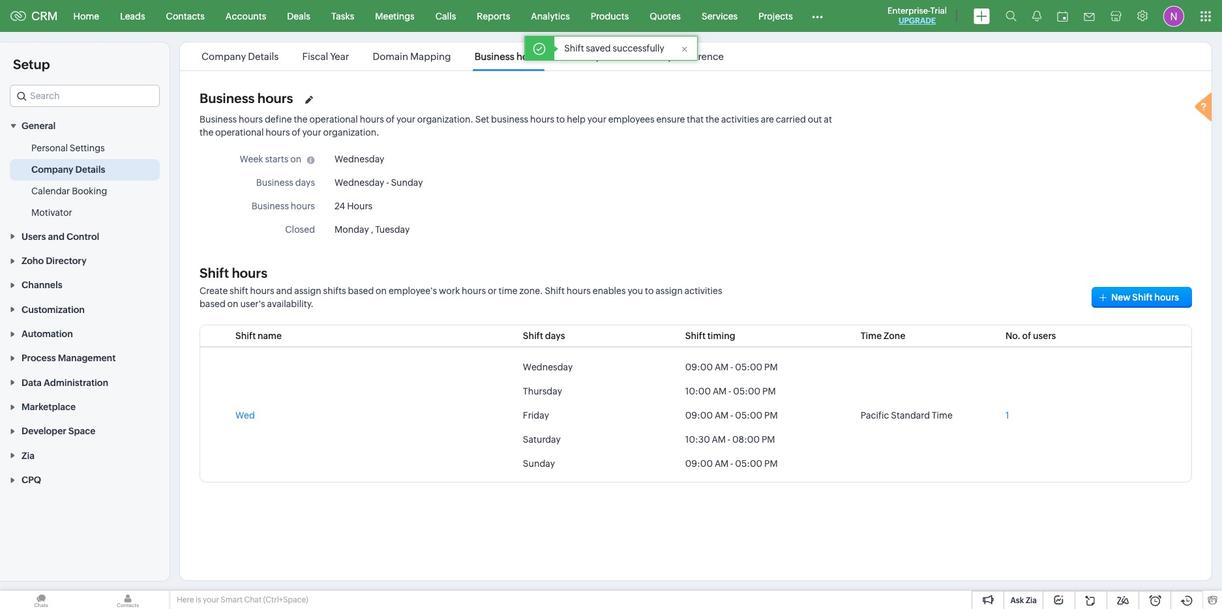 Task type: vqa. For each thing, say whether or not it's contained in the screenshot.


Task type: describe. For each thing, give the bounding box(es) containing it.
automation button
[[0, 321, 170, 346]]

general region
[[0, 138, 170, 224]]

Other Modules field
[[803, 6, 831, 26]]

developer space button
[[0, 419, 170, 443]]

shift hours
[[200, 265, 268, 280]]

hours down analytics link
[[516, 51, 542, 62]]

name
[[258, 331, 282, 341]]

hierarchy
[[629, 51, 673, 62]]

1 vertical spatial operational
[[215, 127, 264, 138]]

accounts
[[226, 11, 266, 21]]

help image
[[1192, 91, 1218, 126]]

shift inside 'create shift hours and assign shifts based on employee's work hours or time zone. shift hours enables you to assign activities based on user's availability.'
[[545, 286, 565, 296]]

05:00 for wednesday
[[735, 362, 763, 372]]

personal settings link
[[31, 142, 105, 155]]

pm for wednesday
[[764, 362, 778, 372]]

shift days
[[523, 331, 565, 341]]

users
[[22, 231, 46, 242]]

upgrade
[[899, 16, 936, 25]]

05:00 for sunday
[[735, 459, 763, 469]]

1 horizontal spatial based
[[348, 286, 374, 296]]

chat
[[244, 596, 262, 605]]

shift for shift days
[[523, 331, 543, 341]]

- for thursday
[[729, 386, 731, 397]]

business days
[[256, 177, 315, 188]]

0 vertical spatial operational
[[309, 114, 358, 125]]

reports
[[477, 11, 510, 21]]

hierarchy preference
[[629, 51, 724, 62]]

contacts image
[[87, 591, 169, 609]]

you
[[628, 286, 643, 296]]

hours right business
[[530, 114, 554, 125]]

hours
[[347, 201, 373, 211]]

0 horizontal spatial based
[[200, 299, 226, 309]]

am for friday
[[715, 410, 729, 421]]

out
[[808, 114, 822, 125]]

,
[[371, 224, 373, 235]]

1 horizontal spatial company details
[[202, 51, 279, 62]]

cpq button
[[0, 468, 170, 492]]

business hours define the operational hours of your organization. set business hours to help your employees ensure that the activities are carried out at the operational hours of your organization.
[[200, 114, 832, 138]]

users and control
[[22, 231, 99, 242]]

calendar
[[31, 186, 70, 197]]

0 horizontal spatial on
[[227, 299, 238, 309]]

10:00 am - 05:00 pm
[[685, 386, 776, 397]]

your right help
[[588, 114, 606, 125]]

calendar image
[[1057, 11, 1068, 21]]

your right is
[[203, 596, 219, 605]]

pm for friday
[[764, 410, 778, 421]]

hours left or
[[462, 286, 486, 296]]

saved
[[586, 43, 611, 53]]

shift for shift name
[[235, 331, 256, 341]]

zone.
[[520, 286, 543, 296]]

create menu element
[[966, 0, 998, 32]]

your down domain mapping link
[[397, 114, 416, 125]]

mails element
[[1076, 1, 1103, 31]]

services
[[702, 11, 738, 21]]

smart
[[221, 596, 243, 605]]

10:00
[[685, 386, 711, 397]]

meetings link
[[365, 0, 425, 32]]

business for business
[[200, 91, 255, 106]]

reports link
[[467, 0, 521, 32]]

zoho
[[22, 256, 44, 266]]

to inside 'create shift hours and assign shifts based on employee's work hours or time zone. shift hours enables you to assign activities based on user's availability.'
[[645, 286, 654, 296]]

and inside 'create shift hours and assign shifts based on employee's work hours or time zone. shift hours enables you to assign activities based on user's availability.'
[[276, 286, 292, 296]]

tasks link
[[321, 0, 365, 32]]

zoho directory button
[[0, 248, 170, 273]]

shift timing
[[685, 331, 736, 341]]

timing
[[707, 331, 736, 341]]

business hours link
[[473, 51, 544, 62]]

hours up the 'closed'
[[291, 201, 315, 211]]

days for shift days
[[545, 331, 565, 341]]

05:00 for thursday
[[733, 386, 761, 397]]

accounts link
[[215, 0, 277, 32]]

activities inside business hours define the operational hours of your organization. set business hours to help your employees ensure that the activities are carried out at the operational hours of your organization.
[[721, 114, 759, 125]]

ask zia
[[1011, 596, 1037, 605]]

process management button
[[0, 346, 170, 370]]

search image
[[1006, 10, 1017, 22]]

analytics link
[[521, 0, 580, 32]]

that
[[687, 114, 704, 125]]

zia inside dropdown button
[[22, 451, 35, 461]]

2 assign from the left
[[656, 286, 683, 296]]

time
[[499, 286, 518, 296]]

data
[[22, 377, 42, 388]]

shift name
[[235, 331, 282, 341]]

0 vertical spatial time
[[861, 331, 882, 341]]

- for wednesday
[[731, 362, 733, 372]]

activities inside 'create shift hours and assign shifts based on employee's work hours or time zone. shift hours enables you to assign activities based on user's availability.'
[[685, 286, 722, 296]]

set
[[475, 114, 489, 125]]

tuesday
[[375, 224, 410, 235]]

am for thursday
[[713, 386, 727, 397]]

setup
[[13, 57, 50, 72]]

shifts
[[323, 286, 346, 296]]

details inside general region
[[75, 165, 105, 175]]

08:00
[[732, 434, 760, 445]]

channels
[[22, 280, 62, 290]]

to inside business hours define the operational hours of your organization. set business hours to help your employees ensure that the activities are carried out at the operational hours of your organization.
[[556, 114, 565, 125]]

calendar booking link
[[31, 185, 107, 198]]

chats image
[[0, 591, 82, 609]]

wed
[[235, 410, 255, 420]]

starts
[[265, 154, 289, 164]]

09:00 for friday
[[685, 410, 713, 421]]

domain
[[373, 51, 408, 62]]

shift for shift hours
[[200, 265, 229, 280]]

pm for sunday
[[764, 459, 778, 469]]

fiscal year link
[[300, 51, 351, 62]]

and inside dropdown button
[[48, 231, 65, 242]]

services link
[[691, 0, 748, 32]]

09:00 am - 05:00 pm for friday
[[685, 410, 778, 421]]

calendar booking
[[31, 186, 107, 197]]

work
[[439, 286, 460, 296]]

successfully
[[613, 43, 665, 53]]

(ctrl+space)
[[263, 596, 308, 605]]

or
[[488, 286, 497, 296]]

contacts
[[166, 11, 205, 21]]

hours left define
[[239, 114, 263, 125]]

personal settings
[[31, 143, 105, 154]]

- up the "tuesday"
[[386, 177, 389, 188]]

business hours for hours
[[200, 91, 293, 106]]

0 vertical spatial company details link
[[200, 51, 281, 62]]

hours up shift
[[232, 265, 268, 280]]

create shift hours and assign shifts based on employee's work hours or time zone. shift hours enables you to assign activities based on user's availability.
[[200, 286, 722, 309]]

calls link
[[425, 0, 467, 32]]

data administration button
[[0, 370, 170, 394]]

1
[[1006, 410, 1010, 420]]

business inside business hours define the operational hours of your organization. set business hours to help your employees ensure that the activities are carried out at the operational hours of your organization.
[[200, 114, 237, 125]]

quotes
[[650, 11, 681, 21]]

automation
[[22, 329, 73, 339]]

space
[[68, 426, 96, 437]]

management
[[58, 353, 116, 364]]

1 assign from the left
[[294, 286, 321, 296]]

zoho directory
[[22, 256, 86, 266]]

monday
[[335, 224, 369, 235]]

standard
[[891, 410, 930, 420]]

09:00 for sunday
[[685, 459, 713, 469]]

0 vertical spatial wednesday
[[335, 154, 384, 164]]

business hours for hours
[[252, 201, 315, 211]]

pm for thursday
[[762, 386, 776, 397]]

search element
[[998, 0, 1025, 32]]

wed link
[[235, 410, 255, 420]]

profile image
[[1164, 6, 1184, 26]]

users
[[1033, 331, 1056, 341]]

holidays
[[566, 51, 605, 62]]



Task type: locate. For each thing, give the bounding box(es) containing it.
1 vertical spatial activities
[[685, 286, 722, 296]]

- down 10:00 am - 05:00 pm
[[731, 410, 733, 421]]

business hours up define
[[200, 91, 293, 106]]

list containing company details
[[190, 42, 736, 70]]

1 vertical spatial details
[[75, 165, 105, 175]]

your up business days
[[302, 127, 321, 138]]

zia right the ask
[[1026, 596, 1037, 605]]

shift for shift timing
[[685, 331, 706, 341]]

are
[[761, 114, 774, 125]]

company inside general region
[[31, 165, 73, 175]]

0 vertical spatial days
[[295, 177, 315, 188]]

ask
[[1011, 596, 1024, 605]]

am right 10:30
[[712, 434, 726, 445]]

- for friday
[[731, 410, 733, 421]]

1 horizontal spatial days
[[545, 331, 565, 341]]

hours
[[516, 51, 542, 62], [258, 91, 293, 106], [239, 114, 263, 125], [360, 114, 384, 125], [530, 114, 554, 125], [266, 127, 290, 138], [291, 201, 315, 211], [232, 265, 268, 280], [250, 286, 274, 296], [462, 286, 486, 296], [567, 286, 591, 296], [1155, 292, 1179, 303]]

tasks
[[331, 11, 354, 21]]

of
[[386, 114, 395, 125], [292, 127, 301, 138], [1022, 331, 1031, 341]]

home link
[[63, 0, 110, 32]]

users and control button
[[0, 224, 170, 248]]

general
[[22, 121, 56, 131]]

1 vertical spatial company details
[[31, 165, 105, 175]]

1 vertical spatial company details link
[[31, 163, 105, 176]]

business hours down business days
[[252, 201, 315, 211]]

0 vertical spatial organization.
[[417, 114, 473, 125]]

quotes link
[[639, 0, 691, 32]]

1 vertical spatial company
[[31, 165, 73, 175]]

am for wednesday
[[715, 362, 729, 372]]

hours up wednesday - sunday
[[360, 114, 384, 125]]

here
[[177, 596, 194, 605]]

is
[[196, 596, 201, 605]]

0 horizontal spatial the
[[200, 127, 213, 138]]

- for sunday
[[731, 459, 733, 469]]

1 vertical spatial sunday
[[523, 458, 555, 469]]

0 vertical spatial business hours
[[475, 51, 542, 62]]

mapping
[[410, 51, 451, 62]]

pm up 10:30 am - 08:00 pm
[[762, 386, 776, 397]]

1 vertical spatial and
[[276, 286, 292, 296]]

0 vertical spatial sunday
[[391, 177, 423, 188]]

days for business days
[[295, 177, 315, 188]]

list
[[190, 42, 736, 70]]

company down accounts
[[202, 51, 246, 62]]

days
[[295, 177, 315, 188], [545, 331, 565, 341]]

3 09:00 am - 05:00 pm from the top
[[685, 459, 778, 469]]

shift
[[564, 43, 584, 53], [200, 265, 229, 280], [545, 286, 565, 296], [1133, 292, 1153, 303], [235, 331, 256, 341], [523, 331, 543, 341], [685, 331, 706, 341]]

0 vertical spatial to
[[556, 114, 565, 125]]

new shift hours
[[1111, 292, 1179, 303]]

0 horizontal spatial and
[[48, 231, 65, 242]]

closed
[[285, 224, 315, 235]]

2 vertical spatial 09:00 am - 05:00 pm
[[685, 459, 778, 469]]

Search text field
[[10, 85, 159, 106]]

0 horizontal spatial company details
[[31, 165, 105, 175]]

crm
[[31, 9, 58, 23]]

shift up the create
[[200, 265, 229, 280]]

assign
[[294, 286, 321, 296], [656, 286, 683, 296]]

customization button
[[0, 297, 170, 321]]

1 horizontal spatial details
[[248, 51, 279, 62]]

activities up shift timing
[[685, 286, 722, 296]]

based right shifts
[[348, 286, 374, 296]]

administration
[[44, 377, 108, 388]]

employees
[[608, 114, 655, 125]]

1 horizontal spatial zia
[[1026, 596, 1037, 605]]

0 horizontal spatial operational
[[215, 127, 264, 138]]

0 vertical spatial company
[[202, 51, 246, 62]]

and right users
[[48, 231, 65, 242]]

2 vertical spatial on
[[227, 299, 238, 309]]

0 horizontal spatial time
[[861, 331, 882, 341]]

pm
[[764, 362, 778, 372], [762, 386, 776, 397], [764, 410, 778, 421], [762, 434, 775, 445], [764, 459, 778, 469]]

1 vertical spatial 09:00
[[685, 410, 713, 421]]

wednesday - sunday
[[335, 177, 423, 188]]

calls
[[436, 11, 456, 21]]

help
[[567, 114, 586, 125]]

2 horizontal spatial the
[[706, 114, 720, 125]]

company up calendar
[[31, 165, 73, 175]]

based down the create
[[200, 299, 226, 309]]

friday
[[523, 410, 549, 420]]

2 horizontal spatial on
[[376, 286, 387, 296]]

0 vertical spatial zia
[[22, 451, 35, 461]]

1 vertical spatial time
[[932, 410, 953, 420]]

business for 24
[[252, 201, 289, 211]]

0 horizontal spatial sunday
[[391, 177, 423, 188]]

0 horizontal spatial company
[[31, 165, 73, 175]]

09:00 am - 05:00 pm down 10:30 am - 08:00 pm
[[685, 459, 778, 469]]

am down 10:30 am - 08:00 pm
[[715, 459, 729, 469]]

company
[[202, 51, 246, 62], [31, 165, 73, 175]]

company details link down personal settings link
[[31, 163, 105, 176]]

business for wednesday
[[256, 177, 293, 188]]

0 horizontal spatial of
[[292, 127, 301, 138]]

09:00 down 10:00
[[685, 410, 713, 421]]

week
[[240, 154, 263, 164]]

3 09:00 from the top
[[685, 459, 713, 469]]

shift saved successfully
[[564, 43, 665, 53]]

shift right "zone."
[[545, 286, 565, 296]]

0 horizontal spatial assign
[[294, 286, 321, 296]]

05:00
[[735, 362, 763, 372], [733, 386, 761, 397], [735, 410, 763, 421], [735, 459, 763, 469]]

hours up user's
[[250, 286, 274, 296]]

24 hours
[[335, 201, 373, 211]]

hours left enables
[[567, 286, 591, 296]]

products link
[[580, 0, 639, 32]]

pacific
[[861, 410, 889, 420]]

zia up cpq
[[22, 451, 35, 461]]

hours inside button
[[1155, 292, 1179, 303]]

1 vertical spatial of
[[292, 127, 301, 138]]

1 horizontal spatial time
[[932, 410, 953, 420]]

shift inside button
[[1133, 292, 1153, 303]]

ensure
[[656, 114, 685, 125]]

1 09:00 am - 05:00 pm from the top
[[685, 362, 778, 372]]

pm for saturday
[[762, 434, 775, 445]]

- up 10:00 am - 05:00 pm
[[731, 362, 733, 372]]

09:00 am - 05:00 pm up 10:00 am - 05:00 pm
[[685, 362, 778, 372]]

create menu image
[[974, 8, 990, 24]]

am up 10:00 am - 05:00 pm
[[715, 362, 729, 372]]

of right no.
[[1022, 331, 1031, 341]]

zia
[[22, 451, 35, 461], [1026, 596, 1037, 605]]

shift down "zone."
[[523, 331, 543, 341]]

to left help
[[556, 114, 565, 125]]

employee's
[[389, 286, 437, 296]]

1 horizontal spatial company
[[202, 51, 246, 62]]

1 09:00 from the top
[[685, 362, 713, 372]]

company details down personal settings link
[[31, 165, 105, 175]]

company details down accounts link
[[202, 51, 279, 62]]

09:00 up 10:00
[[685, 362, 713, 372]]

2 09:00 am - 05:00 pm from the top
[[685, 410, 778, 421]]

sunday up the "tuesday"
[[391, 177, 423, 188]]

motivator link
[[31, 206, 72, 219]]

am for saturday
[[712, 434, 726, 445]]

am up 10:30 am - 08:00 pm
[[715, 410, 729, 421]]

process
[[22, 353, 56, 364]]

process management
[[22, 353, 116, 364]]

channels button
[[0, 273, 170, 297]]

0 vertical spatial 09:00 am - 05:00 pm
[[685, 362, 778, 372]]

time right standard
[[932, 410, 953, 420]]

new
[[1111, 292, 1131, 303]]

0 vertical spatial based
[[348, 286, 374, 296]]

0 vertical spatial details
[[248, 51, 279, 62]]

motivator
[[31, 208, 72, 218]]

- down 10:30 am - 08:00 pm
[[731, 459, 733, 469]]

and up availability.
[[276, 286, 292, 296]]

1 horizontal spatial sunday
[[523, 458, 555, 469]]

shift left saved
[[564, 43, 584, 53]]

mails image
[[1084, 13, 1095, 21]]

09:00 for wednesday
[[685, 362, 713, 372]]

2 09:00 from the top
[[685, 410, 713, 421]]

wednesday up thursday
[[523, 362, 573, 372]]

hours down define
[[266, 127, 290, 138]]

09:00 am - 05:00 pm for sunday
[[685, 459, 778, 469]]

1 horizontal spatial to
[[645, 286, 654, 296]]

on
[[290, 154, 301, 164], [376, 286, 387, 296], [227, 299, 238, 309]]

09:00
[[685, 362, 713, 372], [685, 410, 713, 421], [685, 459, 713, 469]]

0 horizontal spatial company details link
[[31, 163, 105, 176]]

pm down 10:00 am - 05:00 pm
[[764, 410, 778, 421]]

company details
[[202, 51, 279, 62], [31, 165, 105, 175]]

company details link down accounts link
[[200, 51, 281, 62]]

details up the booking at the top left of page
[[75, 165, 105, 175]]

shift left name
[[235, 331, 256, 341]]

09:00 am - 05:00 pm down 10:00 am - 05:00 pm
[[685, 410, 778, 421]]

operational up the week
[[215, 127, 264, 138]]

0 horizontal spatial organization.
[[323, 127, 379, 138]]

1 vertical spatial 09:00 am - 05:00 pm
[[685, 410, 778, 421]]

user's
[[240, 299, 265, 309]]

1 vertical spatial organization.
[[323, 127, 379, 138]]

1 horizontal spatial assign
[[656, 286, 683, 296]]

signals element
[[1025, 0, 1049, 32]]

09:00 down 10:30
[[685, 459, 713, 469]]

marketplace
[[22, 402, 76, 412]]

shift right new
[[1133, 292, 1153, 303]]

wednesday up hours in the top left of the page
[[335, 177, 384, 188]]

1 horizontal spatial the
[[294, 114, 308, 125]]

week starts on
[[240, 154, 301, 164]]

sunday down saturday
[[523, 458, 555, 469]]

to right you
[[645, 286, 654, 296]]

deals link
[[277, 0, 321, 32]]

days down week starts on
[[295, 177, 315, 188]]

domain mapping link
[[371, 51, 453, 62]]

define
[[265, 114, 292, 125]]

0 horizontal spatial to
[[556, 114, 565, 125]]

on right starts
[[290, 154, 301, 164]]

business hours
[[475, 51, 542, 62], [200, 91, 293, 106], [252, 201, 315, 211]]

shift left timing
[[685, 331, 706, 341]]

1 horizontal spatial and
[[276, 286, 292, 296]]

assign up availability.
[[294, 286, 321, 296]]

- left "08:00"
[[728, 434, 731, 445]]

signals image
[[1033, 10, 1042, 22]]

1 horizontal spatial company details link
[[200, 51, 281, 62]]

1 vertical spatial days
[[545, 331, 565, 341]]

pm up 10:00 am - 05:00 pm
[[764, 362, 778, 372]]

1 horizontal spatial of
[[386, 114, 395, 125]]

days up thursday
[[545, 331, 565, 341]]

leads
[[120, 11, 145, 21]]

2 vertical spatial business hours
[[252, 201, 315, 211]]

year
[[330, 51, 349, 62]]

0 vertical spatial company details
[[202, 51, 279, 62]]

of down define
[[292, 127, 301, 138]]

0 horizontal spatial details
[[75, 165, 105, 175]]

2 vertical spatial of
[[1022, 331, 1031, 341]]

1 vertical spatial wednesday
[[335, 177, 384, 188]]

operational right define
[[309, 114, 358, 125]]

organization. left set
[[417, 114, 473, 125]]

09:00 am - 05:00 pm for wednesday
[[685, 362, 778, 372]]

pacific standard time
[[861, 410, 953, 420]]

0 vertical spatial activities
[[721, 114, 759, 125]]

1 vertical spatial business hours
[[200, 91, 293, 106]]

availability.
[[267, 299, 314, 309]]

based
[[348, 286, 374, 296], [200, 299, 226, 309]]

- for saturday
[[728, 434, 731, 445]]

1 horizontal spatial operational
[[309, 114, 358, 125]]

2 vertical spatial wednesday
[[523, 362, 573, 372]]

2 vertical spatial 09:00
[[685, 459, 713, 469]]

1 horizontal spatial on
[[290, 154, 301, 164]]

new shift hours button
[[1092, 287, 1192, 308]]

fiscal
[[302, 51, 328, 62]]

organization. up wednesday - sunday
[[323, 127, 379, 138]]

pm down 10:30 am - 08:00 pm
[[764, 459, 778, 469]]

on down shift
[[227, 299, 238, 309]]

hours up define
[[258, 91, 293, 106]]

am for sunday
[[715, 459, 729, 469]]

on left the employee's
[[376, 286, 387, 296]]

cpq
[[22, 475, 41, 485]]

hours right new
[[1155, 292, 1179, 303]]

0 vertical spatial on
[[290, 154, 301, 164]]

of down domain
[[386, 114, 395, 125]]

business
[[491, 114, 528, 125]]

thursday
[[523, 386, 562, 396]]

shift for shift saved successfully
[[564, 43, 584, 53]]

assign right you
[[656, 286, 683, 296]]

05:00 for friday
[[735, 410, 763, 421]]

business hours down reports link
[[475, 51, 542, 62]]

1 vertical spatial based
[[200, 299, 226, 309]]

time
[[861, 331, 882, 341], [932, 410, 953, 420]]

am right 10:00
[[713, 386, 727, 397]]

customization
[[22, 304, 85, 315]]

None field
[[10, 85, 160, 107]]

details down accounts
[[248, 51, 279, 62]]

company details inside general region
[[31, 165, 105, 175]]

0 vertical spatial of
[[386, 114, 395, 125]]

shift
[[230, 286, 248, 296]]

1 vertical spatial to
[[645, 286, 654, 296]]

wednesday up wednesday - sunday
[[335, 154, 384, 164]]

trial
[[930, 6, 947, 16]]

0 horizontal spatial days
[[295, 177, 315, 188]]

0 horizontal spatial zia
[[22, 451, 35, 461]]

general button
[[0, 113, 170, 138]]

time left zone
[[861, 331, 882, 341]]

business hours inside list
[[475, 51, 542, 62]]

settings
[[70, 143, 105, 154]]

1 vertical spatial on
[[376, 286, 387, 296]]

0 vertical spatial 09:00
[[685, 362, 713, 372]]

profile element
[[1156, 0, 1192, 32]]

1 horizontal spatial organization.
[[417, 114, 473, 125]]

0 vertical spatial and
[[48, 231, 65, 242]]

activities left are at the right
[[721, 114, 759, 125]]

1 vertical spatial zia
[[1026, 596, 1037, 605]]

booking
[[72, 186, 107, 197]]

zia button
[[0, 443, 170, 468]]

2 horizontal spatial of
[[1022, 331, 1031, 341]]

pm right "08:00"
[[762, 434, 775, 445]]

- right 10:00
[[729, 386, 731, 397]]

your
[[397, 114, 416, 125], [588, 114, 606, 125], [302, 127, 321, 138], [203, 596, 219, 605]]

no.
[[1006, 331, 1021, 341]]

enterprise-
[[888, 6, 931, 16]]



